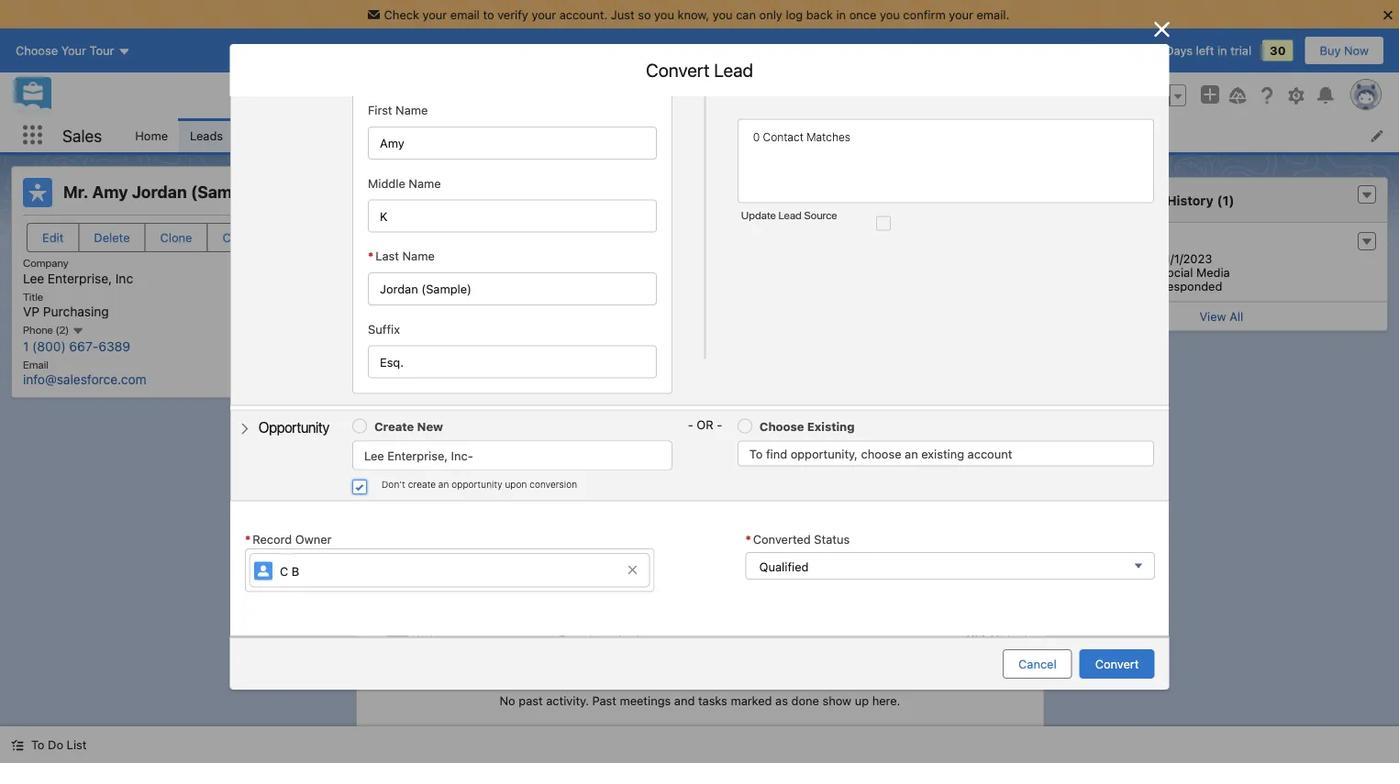 Task type: vqa. For each thing, say whether or not it's contained in the screenshot.
11/1/2023
yes



Task type: describe. For each thing, give the bounding box(es) containing it.
amy
[[92, 182, 128, 202]]

mr.
[[63, 182, 88, 202]]

first name
[[368, 104, 428, 118]]

opportunity,
[[791, 448, 858, 461]]

* for last name
[[368, 250, 373, 263]]

only
[[760, 7, 783, 21]]

enterprise, inside lee enterprise, inc- button
[[387, 449, 448, 463]]

update lead source
[[741, 209, 837, 222]]

c b link
[[249, 554, 650, 589]]

event
[[737, 492, 769, 506]]

3 you from the left
[[880, 7, 900, 21]]

info@salesforce.com
[[23, 372, 147, 387]]

fields
[[394, 255, 432, 270]]

status for converted status
[[814, 533, 850, 547]]

enterprise, inside company lee enterprise, inc title vp purchasing
[[48, 271, 112, 286]]

tasks
[[698, 694, 727, 708]]

no
[[499, 694, 515, 708]]

here.
[[872, 694, 901, 708]]

demo
[[443, 623, 478, 638]]

edit inside button
[[42, 231, 64, 245]]

to do list
[[31, 739, 87, 752]]

all inside view all link
[[1230, 310, 1244, 324]]

find
[[766, 448, 787, 461]]

2 • from the left
[[935, 523, 941, 537]]

(sample) for mr. amy jordan (sample)
[[191, 182, 263, 202]]

convert for convert lead
[[646, 59, 710, 81]]

edit button
[[27, 223, 79, 252]]

upon
[[505, 480, 527, 490]]

past
[[592, 694, 616, 708]]

Suffix text field
[[368, 346, 657, 379]]

nurture
[[696, 288, 741, 302]]

name for first name
[[395, 104, 428, 118]]

filters:
[[771, 523, 808, 537]]

warm
[[413, 290, 448, 305]]

create
[[374, 420, 414, 434]]

log a call
[[416, 492, 471, 506]]

social
[[1160, 266, 1194, 280]]

convert for the right convert button
[[1096, 658, 1140, 672]]

widgets
[[535, 623, 584, 638]]

trial
[[1231, 44, 1252, 57]]

leads
[[774, 288, 805, 302]]

1 horizontal spatial convert button
[[1080, 650, 1155, 679]]

2 - from the left
[[717, 419, 722, 432]]

title
[[23, 290, 43, 303]]

name for middle name
[[408, 177, 441, 191]]

vp
[[23, 304, 40, 319]]

success
[[781, 255, 834, 270]]

* for converted status
[[746, 533, 751, 547]]

suffix
[[368, 323, 400, 336]]

2 you from the left
[[713, 7, 733, 21]]

middle
[[368, 177, 405, 191]]

0 vertical spatial convert button
[[207, 223, 282, 252]]

source
[[804, 209, 837, 222]]

1 (800) 667-6389 link
[[23, 339, 131, 354]]

account.
[[560, 7, 608, 21]]

1 vertical spatial and
[[674, 694, 695, 708]]

text default image
[[11, 740, 24, 752]]

opportunity button
[[227, 408, 340, 448]]

new for new event
[[709, 492, 734, 506]]

inc-
[[451, 449, 473, 463]]

identify
[[834, 288, 877, 302]]

name for last name
[[402, 250, 434, 263]]

0 horizontal spatial new
[[417, 420, 443, 434]]

all left types
[[944, 523, 958, 537]]

0 contact matches status
[[738, 119, 1154, 204]]

key
[[367, 255, 391, 270]]

log
[[786, 7, 803, 21]]

buy now
[[1321, 44, 1370, 57]]

convert lead
[[646, 59, 754, 81]]

text default image inside campaign history element
[[1361, 189, 1374, 202]]

contacts
[[367, 129, 417, 142]]

demo platform widgets (sample) link
[[443, 623, 641, 638]]

days left in trial
[[1166, 44, 1252, 57]]

(sample) for demo platform widgets (sample)
[[587, 623, 641, 638]]

dashboards link
[[746, 118, 835, 152]]

your right verify
[[532, 7, 556, 21]]

tab list containing activity
[[367, 439, 1033, 475]]

info@salesforce.com link
[[23, 372, 147, 387]]

17
[[989, 628, 1001, 641]]

can
[[736, 7, 756, 21]]

(1)
[[1218, 193, 1235, 208]]

lead for convert
[[714, 59, 754, 81]]

check
[[384, 7, 420, 21]]

rating
[[371, 290, 401, 303]]

* for record owner
[[245, 533, 250, 547]]

or
[[697, 419, 714, 432]]

email
[[23, 358, 48, 371]]

converted status
[[753, 533, 850, 547]]

email.
[[977, 7, 1010, 21]]

lee enterprise, inc- button
[[364, 443, 672, 470]]

1 horizontal spatial edit
[[664, 257, 685, 269]]

upcoming
[[397, 591, 457, 604]]

clone
[[160, 231, 192, 245]]

don't
[[381, 480, 405, 490]]

task image
[[386, 623, 408, 645]]

(800)
[[32, 339, 66, 354]]

Middle Name text field
[[368, 200, 657, 233]]

contacts list item
[[356, 118, 452, 152]]

guidance
[[696, 255, 756, 270]]

1 horizontal spatial and
[[809, 288, 830, 302]]

details link
[[466, 439, 506, 475]]

past
[[519, 694, 543, 708]]

your left the email.
[[949, 7, 974, 21]]

history
[[1168, 193, 1214, 208]]

1 - from the left
[[688, 419, 693, 432]]

upcoming & overdue button
[[368, 583, 1032, 612]]

cancel button
[[1003, 650, 1073, 679]]

overdue
[[472, 591, 522, 604]]

purchasing
[[43, 304, 109, 319]]

First Name text field
[[368, 127, 657, 160]]

all left time
[[812, 523, 826, 537]]

done
[[791, 694, 819, 708]]

conversion
[[529, 480, 577, 490]]

edit link
[[664, 255, 685, 270]]

once
[[850, 7, 877, 21]]

time
[[829, 523, 853, 537]]

existing
[[922, 448, 964, 461]]



Task type: locate. For each thing, give the bounding box(es) containing it.
an up "log a call"
[[438, 480, 449, 490]]

so
[[638, 7, 651, 21]]

path options list box
[[408, 174, 1033, 204]]

1 vertical spatial (sample)
[[587, 623, 641, 638]]

0 horizontal spatial as
[[775, 694, 788, 708]]

cancel
[[1019, 658, 1057, 672]]

new down conversion
[[563, 492, 588, 506]]

0 vertical spatial to
[[749, 448, 763, 461]]

2 horizontal spatial *
[[746, 533, 751, 547]]

1 you from the left
[[655, 7, 675, 21]]

convert right clone
[[223, 231, 266, 245]]

1 horizontal spatial to
[[749, 448, 763, 461]]

1 horizontal spatial •
[[935, 523, 941, 537]]

None text field
[[368, 273, 657, 306]]

to inside button
[[31, 739, 45, 752]]

2 vertical spatial convert
[[1096, 658, 1140, 672]]

0 horizontal spatial convert button
[[207, 223, 282, 252]]

your left email
[[423, 7, 447, 21]]

30
[[1271, 44, 1287, 57]]

1 horizontal spatial as
[[947, 226, 960, 240]]

dashboards list item
[[746, 118, 859, 152]]

status
[[408, 226, 447, 240], [908, 226, 944, 240], [814, 533, 850, 547]]

1 vertical spatial text default image
[[238, 423, 251, 436]]

back
[[807, 7, 833, 21]]

0 vertical spatial convert
[[646, 59, 710, 81]]

text default image
[[1361, 189, 1374, 202], [238, 423, 251, 436]]

* left converted
[[746, 533, 751, 547]]

name up contacts list item
[[395, 104, 428, 118]]

sales
[[62, 126, 102, 145]]

1 vertical spatial name
[[408, 177, 441, 191]]

new task button
[[518, 484, 632, 514]]

2 horizontal spatial you
[[880, 7, 900, 21]]

2 horizontal spatial new
[[709, 492, 734, 506]]

0 vertical spatial text default image
[[1361, 189, 1374, 202]]

new for new task
[[563, 492, 588, 506]]

*
[[368, 250, 373, 263], [245, 533, 250, 547], [746, 533, 751, 547]]

1 horizontal spatial text default image
[[1361, 189, 1374, 202]]

company
[[23, 257, 69, 269]]

log a call button
[[371, 484, 486, 514]]

0 vertical spatial in
[[837, 7, 847, 21]]

new up lee enterprise, inc-
[[417, 420, 443, 434]]

details
[[466, 448, 506, 466]]

mr. amy jordan (sample)
[[63, 182, 263, 202]]

1 vertical spatial to
[[31, 739, 45, 752]]

complete
[[963, 226, 1017, 240]]

mark
[[877, 226, 905, 240]]

lead left source
[[778, 209, 802, 222]]

convert button right cancel
[[1080, 650, 1155, 679]]

opportunities.
[[881, 288, 962, 302]]

to do list button
[[0, 727, 98, 764]]

0 horizontal spatial (sample)
[[191, 182, 263, 202]]

0 vertical spatial lee
[[23, 271, 44, 286]]

lead down can
[[714, 59, 754, 81]]

1 vertical spatial as
[[775, 694, 788, 708]]

1 horizontal spatial in
[[1218, 44, 1228, 57]]

0 horizontal spatial convert
[[223, 231, 266, 245]]

in right back
[[837, 7, 847, 21]]

0 horizontal spatial you
[[655, 7, 675, 21]]

convert for top convert button
[[223, 231, 266, 245]]

your
[[423, 7, 447, 21], [532, 7, 556, 21], [949, 7, 974, 21], [744, 288, 771, 302]]

company lee enterprise, inc title vp purchasing
[[23, 257, 133, 319]]

nurture your leads and identify opportunities.
[[696, 288, 962, 302]]

view all link
[[1056, 302, 1388, 331]]

dashboards
[[757, 129, 824, 142]]

middle name
[[368, 177, 441, 191]]

1 horizontal spatial (sample)
[[587, 623, 641, 638]]

name right last
[[402, 250, 434, 263]]

inc
[[116, 271, 133, 286]]

edit left guidance
[[664, 257, 685, 269]]

now
[[1345, 44, 1370, 57]]

text default image inside the opportunity dropdown button
[[238, 423, 251, 436]]

lee inside company lee enterprise, inc title vp purchasing
[[23, 271, 44, 286]]

• right time
[[856, 523, 862, 537]]

key fields
[[367, 255, 432, 270]]

lead for update
[[778, 209, 802, 222]]

responded
[[1160, 280, 1223, 293]]

667-
[[69, 339, 98, 354]]

create
[[408, 480, 436, 490]]

1 horizontal spatial *
[[368, 250, 373, 263]]

1 horizontal spatial you
[[713, 7, 733, 21]]

1 vertical spatial lee
[[364, 449, 384, 463]]

* left record
[[245, 533, 250, 547]]

contacts link
[[356, 118, 428, 152]]

0 horizontal spatial lee
[[23, 271, 44, 286]]

record owner
[[252, 533, 331, 547]]

status right mark
[[908, 226, 944, 240]]

upcoming & overdue
[[397, 591, 522, 604]]

1 horizontal spatial -
[[717, 419, 722, 432]]

enterprise, up purchasing
[[48, 271, 112, 286]]

name
[[395, 104, 428, 118], [408, 177, 441, 191], [402, 250, 434, 263]]

1 horizontal spatial lee
[[364, 449, 384, 463]]

1 horizontal spatial enterprise,
[[387, 449, 448, 463]]

check your email to verify your account. just so you know, you can only log back in once you confirm your email.
[[384, 7, 1010, 21]]

1 horizontal spatial lead
[[778, 209, 802, 222]]

guidance for success
[[696, 255, 834, 270]]

matches
[[807, 131, 851, 144]]

to left do
[[31, 739, 45, 752]]

lee inside button
[[364, 449, 384, 463]]

new inside button
[[709, 492, 734, 506]]

2 horizontal spatial status
[[908, 226, 944, 240]]

1 vertical spatial an
[[438, 480, 449, 490]]

verify
[[498, 7, 529, 21]]

lee up don't
[[364, 449, 384, 463]]

0 vertical spatial lead
[[714, 59, 754, 81]]

1 horizontal spatial new
[[563, 492, 588, 506]]

0 horizontal spatial in
[[837, 7, 847, 21]]

you
[[655, 7, 675, 21], [713, 7, 733, 21], [880, 7, 900, 21]]

leads
[[190, 129, 223, 142]]

opportunity
[[451, 480, 502, 490]]

call
[[450, 492, 471, 506]]

feedback
[[1097, 44, 1151, 57]]

0 horizontal spatial an
[[438, 480, 449, 490]]

1 horizontal spatial status
[[814, 533, 850, 547]]

as inside button
[[947, 226, 960, 240]]

show
[[823, 694, 852, 708]]

0 horizontal spatial status
[[408, 226, 447, 240]]

c b
[[280, 565, 299, 579]]

delete button
[[78, 223, 146, 252]]

and right leads
[[809, 288, 830, 302]]

1 horizontal spatial convert
[[646, 59, 710, 81]]

0 horizontal spatial •
[[856, 523, 862, 537]]

campaign history element
[[1056, 177, 1389, 332]]

0 horizontal spatial *
[[245, 533, 250, 547]]

convert button right clone
[[207, 223, 282, 252]]

0 horizontal spatial -
[[688, 419, 693, 432]]

0 vertical spatial enterprise,
[[48, 271, 112, 286]]

list
[[124, 118, 1400, 152]]

as left "done"
[[775, 694, 788, 708]]

activity.
[[546, 694, 589, 708]]

leads link
[[179, 118, 234, 152]]

to find opportunity, choose an existing account
[[749, 448, 1013, 461]]

activity
[[378, 448, 433, 466]]

don't create an opportunity upon conversion
[[381, 480, 577, 490]]

in right the left
[[1218, 44, 1228, 57]]

(sample) down 'leads' list item
[[191, 182, 263, 202]]

* left last
[[368, 250, 373, 263]]

0 vertical spatial an
[[905, 448, 918, 461]]

an right the choose
[[905, 448, 918, 461]]

leads list item
[[179, 118, 258, 152]]

list containing home
[[124, 118, 1400, 152]]

•
[[856, 523, 862, 537], [935, 523, 941, 537]]

lead image
[[23, 178, 52, 207]]

owner
[[295, 533, 331, 547]]

new left 'event'
[[709, 492, 734, 506]]

0 horizontal spatial and
[[674, 694, 695, 708]]

media
[[1197, 266, 1231, 280]]

b
[[291, 565, 299, 579]]

last
[[375, 250, 399, 263]]

and left tasks on the bottom
[[674, 694, 695, 708]]

edit
[[42, 231, 64, 245], [664, 257, 685, 269]]

edit up company in the top of the page
[[42, 231, 64, 245]]

to for to do list
[[31, 739, 45, 752]]

filters: all time • all activities • all types
[[771, 523, 992, 537]]

all right view
[[1230, 310, 1244, 324]]

nurturing
[[454, 226, 511, 240]]

-
[[688, 419, 693, 432], [717, 419, 722, 432]]

to for to find opportunity, choose an existing account
[[749, 448, 763, 461]]

days
[[1166, 44, 1193, 57]]

buy
[[1321, 44, 1342, 57]]

leave feedback link
[[1061, 44, 1151, 57]]

jordan
[[132, 182, 187, 202]]

1 vertical spatial in
[[1218, 44, 1228, 57]]

convert button
[[207, 223, 282, 252], [1080, 650, 1155, 679]]

1 vertical spatial convert
[[223, 231, 266, 245]]

0 vertical spatial and
[[809, 288, 830, 302]]

• right activities
[[935, 523, 941, 537]]

all right time
[[865, 523, 879, 537]]

home link
[[124, 118, 179, 152]]

you left can
[[713, 7, 733, 21]]

0 horizontal spatial edit
[[42, 231, 64, 245]]

update
[[741, 209, 776, 222]]

a
[[440, 492, 447, 506]]

activities
[[882, 523, 932, 537]]

to
[[483, 7, 494, 21]]

0 vertical spatial name
[[395, 104, 428, 118]]

0 vertical spatial edit
[[42, 231, 64, 245]]

0 horizontal spatial lead
[[714, 59, 754, 81]]

- left or
[[688, 419, 693, 432]]

0 vertical spatial (sample)
[[191, 182, 263, 202]]

in
[[837, 7, 847, 21], [1218, 44, 1228, 57]]

choose
[[760, 420, 804, 434]]

0 horizontal spatial enterprise,
[[48, 271, 112, 286]]

mark status as complete
[[877, 226, 1017, 240]]

1 vertical spatial lead
[[778, 209, 802, 222]]

your left leads
[[744, 288, 771, 302]]

choose existing
[[760, 420, 855, 434]]

status right filters:
[[814, 533, 850, 547]]

convert down know,
[[646, 59, 710, 81]]

1 vertical spatial convert button
[[1080, 650, 1155, 679]]

lead
[[714, 59, 754, 81], [778, 209, 802, 222]]

(sample) right widgets
[[587, 623, 641, 638]]

0 horizontal spatial to
[[31, 739, 45, 752]]

convert right cancel
[[1096, 658, 1140, 672]]

oct
[[966, 628, 986, 641]]

0 vertical spatial as
[[947, 226, 960, 240]]

lee up 'title'
[[23, 271, 44, 286]]

0 horizontal spatial text default image
[[238, 423, 251, 436]]

status up last name
[[408, 226, 447, 240]]

you right once
[[880, 7, 900, 21]]

- right or
[[717, 419, 722, 432]]

new event
[[709, 492, 769, 506]]

1 vertical spatial edit
[[664, 257, 685, 269]]

1 horizontal spatial an
[[905, 448, 918, 461]]

to left find
[[749, 448, 763, 461]]

1 • from the left
[[856, 523, 862, 537]]

you right so
[[655, 7, 675, 21]]

:
[[447, 226, 451, 240]]

as left complete
[[947, 226, 960, 240]]

enterprise, up create
[[387, 449, 448, 463]]

name right "middle"
[[408, 177, 441, 191]]

status inside button
[[908, 226, 944, 240]]

oct 17
[[966, 628, 1001, 641]]

2 horizontal spatial convert
[[1096, 658, 1140, 672]]

new event button
[[665, 484, 784, 514]]

status for mark status as complete
[[908, 226, 944, 240]]

group
[[1148, 85, 1187, 107]]

2 vertical spatial name
[[402, 250, 434, 263]]

demo platform widgets (sample)
[[443, 623, 641, 638]]

1 vertical spatial enterprise,
[[387, 449, 448, 463]]

new inside button
[[563, 492, 588, 506]]

tab list
[[367, 439, 1033, 475]]

marked
[[731, 694, 772, 708]]



